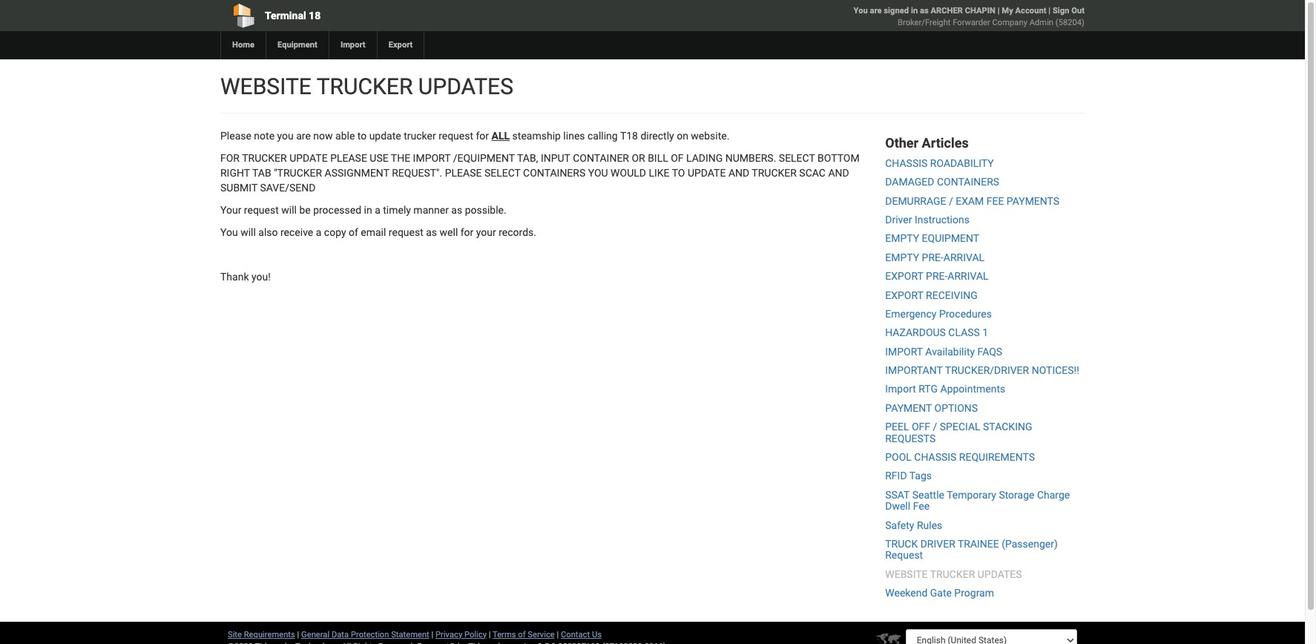 Task type: vqa. For each thing, say whether or not it's contained in the screenshot.
steamship
yes



Task type: describe. For each thing, give the bounding box(es) containing it.
for
[[220, 152, 240, 164]]

2 export from the top
[[886, 289, 924, 301]]

0 vertical spatial for
[[476, 130, 489, 142]]

| right service
[[557, 630, 559, 639]]

calling
[[588, 130, 618, 142]]

1 vertical spatial update
[[688, 167, 726, 179]]

fee
[[913, 500, 930, 512]]

articles
[[922, 135, 969, 151]]

equipment
[[922, 233, 980, 244]]

records.
[[499, 226, 537, 238]]

payment options link
[[886, 402, 978, 414]]

export receiving link
[[886, 289, 978, 301]]

tab
[[252, 167, 271, 179]]

storage
[[999, 489, 1035, 501]]

would
[[611, 167, 646, 179]]

| left my
[[998, 6, 1000, 16]]

trucker up tab
[[242, 152, 287, 164]]

rules
[[917, 519, 943, 531]]

trainee
[[958, 538, 1000, 550]]

policy
[[465, 630, 487, 639]]

home
[[232, 40, 255, 50]]

as for well
[[426, 226, 437, 238]]

0 horizontal spatial update
[[290, 152, 328, 164]]

processed
[[313, 204, 362, 216]]

1 vertical spatial are
[[296, 130, 311, 142]]

submit
[[220, 182, 258, 194]]

you!
[[252, 271, 271, 283]]

statement
[[391, 630, 430, 639]]

export
[[389, 40, 413, 50]]

assignment
[[325, 167, 389, 179]]

receiving
[[926, 289, 978, 301]]

all
[[492, 130, 510, 142]]

bill
[[648, 152, 669, 164]]

1 vertical spatial request
[[244, 204, 279, 216]]

weekend
[[886, 587, 928, 599]]

thank
[[220, 271, 249, 283]]

import inside for trucker update please use the import /equipment tab, input container or bill of lading numbers. select bottom right tab "trucker assignment request". please select containers you would like to update and trucker scac and submit save/send
[[413, 152, 451, 164]]

payments
[[1007, 195, 1060, 207]]

rfid
[[886, 470, 907, 482]]

contact
[[561, 630, 590, 639]]

numbers.
[[726, 152, 777, 164]]

my account link
[[1002, 6, 1047, 16]]

company
[[993, 18, 1028, 27]]

0 horizontal spatial import
[[341, 40, 366, 50]]

other
[[886, 135, 919, 151]]

1 vertical spatial chassis
[[915, 451, 957, 463]]

privacy policy link
[[436, 630, 487, 639]]

note
[[254, 130, 275, 142]]

0 vertical spatial please
[[330, 152, 367, 164]]

website inside other articles chassis roadability damaged containers demurrage / exam fee payments driver instructions empty equipment empty pre-arrival export pre-arrival export receiving emergency procedures hazardous class 1 import availability faqs important trucker/driver notices!! import rtg appointments payment options peel off / special stacking requests pool chassis requirements rfid tags ssat seattle temporary storage charge dwell fee safety rules truck driver trainee (passenger) request website trucker updates weekend gate program
[[886, 568, 928, 580]]

1 export from the top
[[886, 270, 924, 282]]

request
[[886, 550, 923, 561]]

equipment link
[[266, 31, 329, 59]]

or
[[632, 152, 646, 164]]

scac
[[800, 167, 826, 179]]

you for you will also receive a copy of email request as well for your records.
[[220, 226, 238, 238]]

/equipment
[[453, 152, 515, 164]]

data
[[332, 630, 349, 639]]

email
[[361, 226, 386, 238]]

1 vertical spatial arrival
[[948, 270, 989, 282]]

instructions
[[915, 214, 970, 226]]

please note you are now able to update trucker request for all steamship lines calling t18 directly on website.
[[220, 130, 730, 142]]

2 empty from the top
[[886, 251, 920, 263]]

right
[[220, 167, 250, 179]]

lading
[[687, 152, 723, 164]]

damaged
[[886, 176, 935, 188]]

account
[[1016, 6, 1047, 16]]

input
[[541, 152, 571, 164]]

notices!!
[[1032, 365, 1080, 376]]

"trucker
[[274, 167, 322, 179]]

(passenger)
[[1002, 538, 1058, 550]]

requests
[[886, 432, 936, 444]]

gate
[[931, 587, 952, 599]]

hazardous class 1 link
[[886, 327, 989, 339]]

are inside you are signed in as archer chapin | my account | sign out broker/freight forwarder company admin (58204)
[[870, 6, 882, 16]]

containers inside for trucker update please use the import /equipment tab, input container or bill of lading numbers. select bottom right tab "trucker assignment request". please select containers you would like to update and trucker scac and submit save/send
[[523, 167, 586, 179]]

tags
[[910, 470, 932, 482]]

lines
[[564, 130, 585, 142]]

broker/freight
[[898, 18, 951, 27]]

tab,
[[517, 152, 538, 164]]

1 horizontal spatial please
[[445, 167, 482, 179]]

safety rules link
[[886, 519, 943, 531]]

terminal 18 link
[[220, 0, 568, 31]]

class
[[949, 327, 980, 339]]

admin
[[1030, 18, 1054, 27]]

availability
[[926, 346, 975, 358]]

empty equipment link
[[886, 233, 980, 244]]

procedures
[[940, 308, 992, 320]]

on
[[677, 130, 689, 142]]

directly
[[641, 130, 674, 142]]

driver
[[886, 214, 913, 226]]

1 vertical spatial for
[[461, 226, 474, 238]]

your
[[476, 226, 496, 238]]

you are signed in as archer chapin | my account | sign out broker/freight forwarder company admin (58204)
[[854, 6, 1085, 27]]

as for possible.
[[452, 204, 463, 216]]

like
[[649, 167, 670, 179]]

0 vertical spatial website
[[220, 73, 312, 99]]

demurrage / exam fee payments link
[[886, 195, 1060, 207]]

weekend gate program link
[[886, 587, 995, 599]]

website trucker updates
[[220, 73, 514, 99]]

also
[[259, 226, 278, 238]]

bottom
[[818, 152, 860, 164]]

1 and from the left
[[729, 167, 750, 179]]

copy
[[324, 226, 346, 238]]

0 vertical spatial pre-
[[922, 251, 944, 263]]

rtg
[[919, 383, 938, 395]]

appointments
[[941, 383, 1006, 395]]

general data protection statement link
[[301, 630, 430, 639]]

trucker down numbers.
[[752, 167, 797, 179]]



Task type: locate. For each thing, give the bounding box(es) containing it.
0 horizontal spatial are
[[296, 130, 311, 142]]

1 horizontal spatial import
[[886, 383, 917, 395]]

0 vertical spatial export
[[886, 270, 924, 282]]

0 vertical spatial import
[[341, 40, 366, 50]]

0 horizontal spatial of
[[349, 226, 358, 238]]

1 horizontal spatial a
[[375, 204, 381, 216]]

select up "scac"
[[779, 152, 815, 164]]

container
[[573, 152, 629, 164]]

please
[[220, 130, 252, 142]]

1 horizontal spatial update
[[688, 167, 726, 179]]

be
[[299, 204, 311, 216]]

trucker inside other articles chassis roadability damaged containers demurrage / exam fee payments driver instructions empty equipment empty pre-arrival export pre-arrival export receiving emergency procedures hazardous class 1 import availability faqs important trucker/driver notices!! import rtg appointments payment options peel off / special stacking requests pool chassis requirements rfid tags ssat seattle temporary storage charge dwell fee safety rules truck driver trainee (passenger) request website trucker updates weekend gate program
[[931, 568, 976, 580]]

0 horizontal spatial import
[[413, 152, 451, 164]]

thank you!
[[220, 271, 271, 283]]

program
[[955, 587, 995, 599]]

updates inside other articles chassis roadability damaged containers demurrage / exam fee payments driver instructions empty equipment empty pre-arrival export pre-arrival export receiving emergency procedures hazardous class 1 import availability faqs important trucker/driver notices!! import rtg appointments payment options peel off / special stacking requests pool chassis requirements rfid tags ssat seattle temporary storage charge dwell fee safety rules truck driver trainee (passenger) request website trucker updates weekend gate program
[[978, 568, 1022, 580]]

the
[[391, 152, 411, 164]]

select
[[779, 152, 815, 164], [485, 167, 521, 179]]

trucker/driver
[[945, 365, 1030, 376]]

use
[[370, 152, 389, 164]]

0 vertical spatial are
[[870, 6, 882, 16]]

0 vertical spatial select
[[779, 152, 815, 164]]

important
[[886, 365, 943, 376]]

import inside other articles chassis roadability damaged containers demurrage / exam fee payments driver instructions empty equipment empty pre-arrival export pre-arrival export receiving emergency procedures hazardous class 1 import availability faqs important trucker/driver notices!! import rtg appointments payment options peel off / special stacking requests pool chassis requirements rfid tags ssat seattle temporary storage charge dwell fee safety rules truck driver trainee (passenger) request website trucker updates weekend gate program
[[886, 346, 923, 358]]

request up also
[[244, 204, 279, 216]]

1 horizontal spatial website
[[886, 568, 928, 580]]

1 vertical spatial you
[[220, 226, 238, 238]]

of right copy
[[349, 226, 358, 238]]

0 horizontal spatial for
[[461, 226, 474, 238]]

0 horizontal spatial containers
[[523, 167, 586, 179]]

import up website trucker updates
[[341, 40, 366, 50]]

| left 'privacy'
[[432, 630, 434, 639]]

terminal 18
[[265, 10, 321, 22]]

you will also receive a copy of email request as well for your records.
[[220, 226, 537, 238]]

1 vertical spatial /
[[933, 421, 938, 433]]

| left the sign
[[1049, 6, 1051, 16]]

trucker up gate
[[931, 568, 976, 580]]

updates up program
[[978, 568, 1022, 580]]

0 vertical spatial /
[[949, 195, 954, 207]]

roadability
[[931, 157, 994, 169]]

will left be
[[281, 204, 297, 216]]

1 horizontal spatial as
[[452, 204, 463, 216]]

will left also
[[241, 226, 256, 238]]

t18
[[620, 130, 638, 142]]

charge
[[1038, 489, 1070, 501]]

export up export receiving link
[[886, 270, 924, 282]]

export up emergency on the right
[[886, 289, 924, 301]]

arrival down equipment
[[944, 251, 985, 263]]

chassis roadability link
[[886, 157, 994, 169]]

as left well
[[426, 226, 437, 238]]

1 horizontal spatial will
[[281, 204, 297, 216]]

pre- down empty pre-arrival link
[[926, 270, 948, 282]]

please up assignment
[[330, 152, 367, 164]]

update up '"trucker'
[[290, 152, 328, 164]]

chapin
[[965, 6, 996, 16]]

containers down input
[[523, 167, 586, 179]]

off
[[912, 421, 931, 433]]

0 horizontal spatial website
[[220, 73, 312, 99]]

you for you are signed in as archer chapin | my account | sign out broker/freight forwarder company admin (58204)
[[854, 6, 868, 16]]

0 vertical spatial of
[[349, 226, 358, 238]]

pre-
[[922, 251, 944, 263], [926, 270, 948, 282]]

able
[[336, 130, 355, 142]]

sign
[[1053, 6, 1070, 16]]

pool chassis requirements link
[[886, 451, 1035, 463]]

and
[[729, 167, 750, 179], [829, 167, 850, 179]]

1 vertical spatial as
[[452, 204, 463, 216]]

updates up please note you are now able to update trucker request for all steamship lines calling t18 directly on website.
[[418, 73, 514, 99]]

/ left 'exam'
[[949, 195, 954, 207]]

as up the 'broker/freight'
[[920, 6, 929, 16]]

import inside other articles chassis roadability damaged containers demurrage / exam fee payments driver instructions empty equipment empty pre-arrival export pre-arrival export receiving emergency procedures hazardous class 1 import availability faqs important trucker/driver notices!! import rtg appointments payment options peel off / special stacking requests pool chassis requirements rfid tags ssat seattle temporary storage charge dwell fee safety rules truck driver trainee (passenger) request website trucker updates weekend gate program
[[886, 383, 917, 395]]

0 vertical spatial import
[[413, 152, 451, 164]]

chassis up tags
[[915, 451, 957, 463]]

as inside you are signed in as archer chapin | my account | sign out broker/freight forwarder company admin (58204)
[[920, 6, 929, 16]]

1 empty from the top
[[886, 233, 920, 244]]

0 vertical spatial as
[[920, 6, 929, 16]]

| left general at the left bottom of page
[[297, 630, 299, 639]]

site requirements link
[[228, 630, 295, 639]]

a left copy
[[316, 226, 322, 238]]

website down home link
[[220, 73, 312, 99]]

select down the /equipment
[[485, 167, 521, 179]]

0 vertical spatial updates
[[418, 73, 514, 99]]

terminal
[[265, 10, 306, 22]]

import rtg appointments link
[[886, 383, 1006, 395]]

1 horizontal spatial and
[[829, 167, 850, 179]]

1 vertical spatial in
[[364, 204, 372, 216]]

updates
[[418, 73, 514, 99], [978, 568, 1022, 580]]

0 vertical spatial chassis
[[886, 157, 928, 169]]

0 horizontal spatial you
[[220, 226, 238, 238]]

request up the /equipment
[[439, 130, 474, 142]]

1 horizontal spatial are
[[870, 6, 882, 16]]

request down the timely
[[389, 226, 424, 238]]

truck
[[886, 538, 918, 550]]

are left signed
[[870, 6, 882, 16]]

1 vertical spatial a
[[316, 226, 322, 238]]

to
[[358, 130, 367, 142]]

request".
[[392, 167, 443, 179]]

forwarder
[[953, 18, 991, 27]]

arrival
[[944, 251, 985, 263], [948, 270, 989, 282]]

export
[[886, 270, 924, 282], [886, 289, 924, 301]]

update down lading
[[688, 167, 726, 179]]

0 vertical spatial update
[[290, 152, 328, 164]]

1 horizontal spatial updates
[[978, 568, 1022, 580]]

terms of service link
[[493, 630, 555, 639]]

2 and from the left
[[829, 167, 850, 179]]

protection
[[351, 630, 389, 639]]

|
[[998, 6, 1000, 16], [1049, 6, 1051, 16], [297, 630, 299, 639], [432, 630, 434, 639], [489, 630, 491, 639], [557, 630, 559, 639]]

trucker
[[404, 130, 436, 142]]

are right you
[[296, 130, 311, 142]]

ssat seattle temporary storage charge dwell fee link
[[886, 489, 1070, 512]]

0 vertical spatial will
[[281, 204, 297, 216]]

my
[[1002, 6, 1014, 16]]

import
[[341, 40, 366, 50], [886, 383, 917, 395]]

dwell
[[886, 500, 911, 512]]

1 horizontal spatial containers
[[937, 176, 1000, 188]]

to
[[672, 167, 685, 179]]

you left signed
[[854, 6, 868, 16]]

import up payment
[[886, 383, 917, 395]]

your request will be processed in a timely manner as possible.
[[220, 204, 507, 216]]

empty down driver
[[886, 233, 920, 244]]

for trucker update please use the import /equipment tab, input container or bill of lading numbers. select bottom right tab "trucker assignment request". please select containers you would like to update and trucker scac and submit save/send
[[220, 152, 860, 194]]

1 horizontal spatial select
[[779, 152, 815, 164]]

0 horizontal spatial in
[[364, 204, 372, 216]]

equipment
[[278, 40, 318, 50]]

arrival up receiving
[[948, 270, 989, 282]]

hazardous
[[886, 327, 946, 339]]

1 horizontal spatial for
[[476, 130, 489, 142]]

and down bottom
[[829, 167, 850, 179]]

2 vertical spatial request
[[389, 226, 424, 238]]

for left all on the top left of page
[[476, 130, 489, 142]]

1 vertical spatial empty
[[886, 251, 920, 263]]

in up email
[[364, 204, 372, 216]]

0 horizontal spatial and
[[729, 167, 750, 179]]

1 horizontal spatial import
[[886, 346, 923, 358]]

important trucker/driver notices!! link
[[886, 365, 1080, 376]]

contact us link
[[561, 630, 602, 639]]

in inside you are signed in as archer chapin | my account | sign out broker/freight forwarder company admin (58204)
[[911, 6, 918, 16]]

18
[[309, 10, 321, 22]]

emergency
[[886, 308, 937, 320]]

1 horizontal spatial in
[[911, 6, 918, 16]]

are
[[870, 6, 882, 16], [296, 130, 311, 142]]

please down the /equipment
[[445, 167, 482, 179]]

and down numbers.
[[729, 167, 750, 179]]

temporary
[[947, 489, 997, 501]]

site
[[228, 630, 242, 639]]

1
[[983, 327, 989, 339]]

1 vertical spatial pre-
[[926, 270, 948, 282]]

1 vertical spatial of
[[518, 630, 526, 639]]

1 vertical spatial select
[[485, 167, 521, 179]]

us
[[592, 630, 602, 639]]

you
[[588, 167, 608, 179]]

0 vertical spatial empty
[[886, 233, 920, 244]]

1 vertical spatial please
[[445, 167, 482, 179]]

safety
[[886, 519, 915, 531]]

you down your on the left top of page
[[220, 226, 238, 238]]

0 horizontal spatial /
[[933, 421, 938, 433]]

1 vertical spatial updates
[[978, 568, 1022, 580]]

general
[[301, 630, 330, 639]]

empty
[[886, 233, 920, 244], [886, 251, 920, 263]]

you inside you are signed in as archer chapin | my account | sign out broker/freight forwarder company admin (58204)
[[854, 6, 868, 16]]

0 horizontal spatial will
[[241, 226, 256, 238]]

requirements
[[244, 630, 295, 639]]

privacy
[[436, 630, 463, 639]]

0 vertical spatial in
[[911, 6, 918, 16]]

of
[[349, 226, 358, 238], [518, 630, 526, 639]]

0 vertical spatial a
[[375, 204, 381, 216]]

in
[[911, 6, 918, 16], [364, 204, 372, 216]]

0 horizontal spatial please
[[330, 152, 367, 164]]

/ right off
[[933, 421, 938, 433]]

| right "policy"
[[489, 630, 491, 639]]

rfid tags link
[[886, 470, 932, 482]]

import up "request"." on the top of page
[[413, 152, 451, 164]]

0 horizontal spatial select
[[485, 167, 521, 179]]

other articles chassis roadability damaged containers demurrage / exam fee payments driver instructions empty equipment empty pre-arrival export pre-arrival export receiving emergency procedures hazardous class 1 import availability faqs important trucker/driver notices!! import rtg appointments payment options peel off / special stacking requests pool chassis requirements rfid tags ssat seattle temporary storage charge dwell fee safety rules truck driver trainee (passenger) request website trucker updates weekend gate program
[[886, 135, 1080, 599]]

1 vertical spatial website
[[886, 568, 928, 580]]

out
[[1072, 6, 1085, 16]]

driver
[[921, 538, 956, 550]]

possible.
[[465, 204, 507, 216]]

1 vertical spatial export
[[886, 289, 924, 301]]

as up well
[[452, 204, 463, 216]]

0 horizontal spatial a
[[316, 226, 322, 238]]

empty down empty equipment 'link'
[[886, 251, 920, 263]]

terms
[[493, 630, 516, 639]]

request
[[439, 130, 474, 142], [244, 204, 279, 216], [389, 226, 424, 238]]

truck driver trainee (passenger) request link
[[886, 538, 1058, 561]]

import link
[[329, 31, 377, 59]]

will
[[281, 204, 297, 216], [241, 226, 256, 238]]

1 vertical spatial will
[[241, 226, 256, 238]]

website up weekend
[[886, 568, 928, 580]]

service
[[528, 630, 555, 639]]

a left the timely
[[375, 204, 381, 216]]

1 horizontal spatial /
[[949, 195, 954, 207]]

site requirements | general data protection statement | privacy policy | terms of service | contact us
[[228, 630, 602, 639]]

chassis up damaged
[[886, 157, 928, 169]]

please
[[330, 152, 367, 164], [445, 167, 482, 179]]

0 vertical spatial request
[[439, 130, 474, 142]]

of right terms
[[518, 630, 526, 639]]

2 horizontal spatial request
[[439, 130, 474, 142]]

import up important
[[886, 346, 923, 358]]

pre- down empty equipment 'link'
[[922, 251, 944, 263]]

0 horizontal spatial request
[[244, 204, 279, 216]]

1 vertical spatial import
[[886, 346, 923, 358]]

1 horizontal spatial of
[[518, 630, 526, 639]]

in up the 'broker/freight'
[[911, 6, 918, 16]]

1 vertical spatial import
[[886, 383, 917, 395]]

2 horizontal spatial as
[[920, 6, 929, 16]]

0 horizontal spatial updates
[[418, 73, 514, 99]]

0 horizontal spatial as
[[426, 226, 437, 238]]

well
[[440, 226, 458, 238]]

trucker down import link
[[317, 73, 413, 99]]

0 vertical spatial arrival
[[944, 251, 985, 263]]

1 horizontal spatial request
[[389, 226, 424, 238]]

for right well
[[461, 226, 474, 238]]

1 horizontal spatial you
[[854, 6, 868, 16]]

containers inside other articles chassis roadability damaged containers demurrage / exam fee payments driver instructions empty equipment empty pre-arrival export pre-arrival export receiving emergency procedures hazardous class 1 import availability faqs important trucker/driver notices!! import rtg appointments payment options peel off / special stacking requests pool chassis requirements rfid tags ssat seattle temporary storage charge dwell fee safety rules truck driver trainee (passenger) request website trucker updates weekend gate program
[[937, 176, 1000, 188]]

2 vertical spatial as
[[426, 226, 437, 238]]

containers up 'exam'
[[937, 176, 1000, 188]]

trucker
[[317, 73, 413, 99], [242, 152, 287, 164], [752, 167, 797, 179], [931, 568, 976, 580]]

0 vertical spatial you
[[854, 6, 868, 16]]



